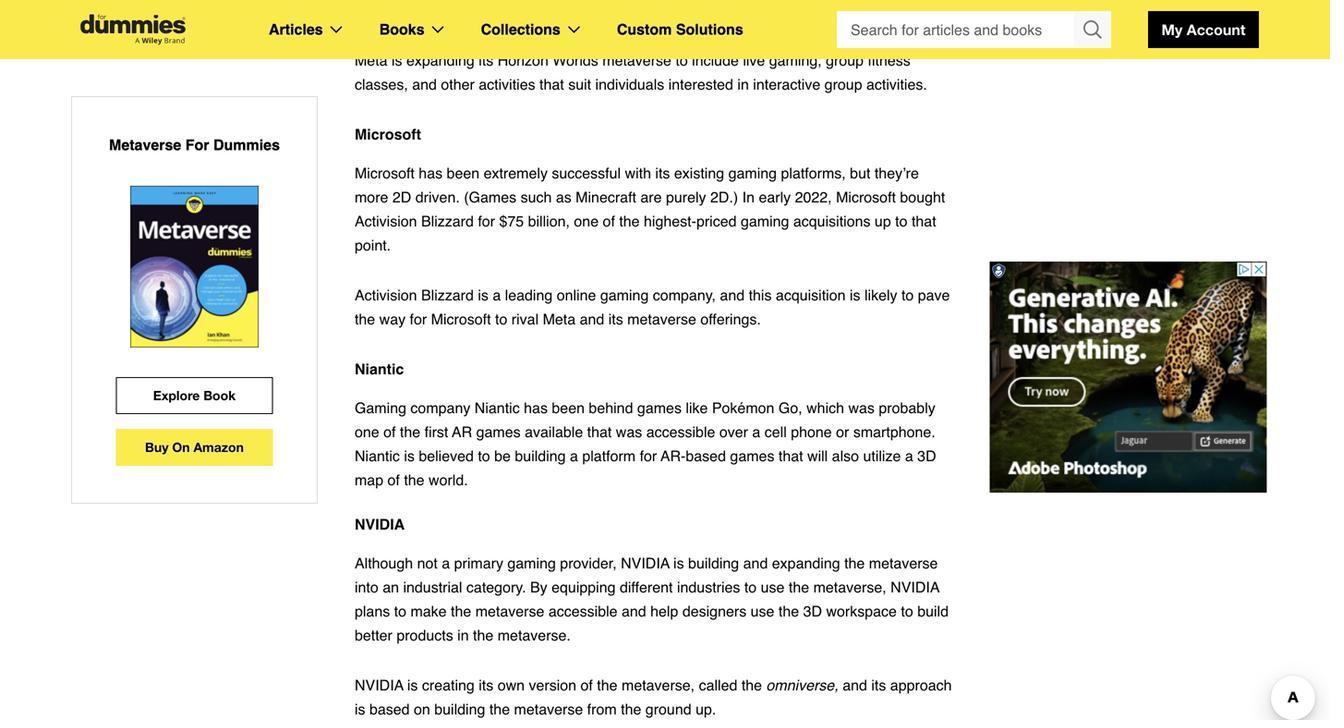 Task type: describe. For each thing, give the bounding box(es) containing it.
3d inside although not a primary gaming provider, nvidia is building and expanding the metaverse into an industrial category. by equipping different industries to use the metaverse, nvidia plans to make the metaverse accessible and help designers use the 3d workspace to build better products in the metaverse.
[[804, 603, 823, 620]]

1 horizontal spatial games
[[638, 399, 682, 416]]

my
[[1162, 21, 1183, 38]]

different
[[620, 579, 673, 596]]

company,
[[653, 287, 716, 304]]

ground
[[646, 701, 692, 718]]

called
[[699, 677, 738, 694]]

bought
[[901, 189, 946, 206]]

expanding inside although not a primary gaming provider, nvidia is building and expanding the metaverse into an industrial category. by equipping different industries to use the metaverse, nvidia plans to make the metaverse accessible and help designers use the 3d workspace to build better products in the metaverse.
[[772, 555, 841, 572]]

1 vertical spatial niantic
[[475, 399, 520, 416]]

is inside the and its approach is based on building the metaverse from the ground up.
[[355, 701, 366, 718]]

the up from on the left bottom of the page
[[597, 677, 618, 694]]

of down 'gaming'
[[384, 423, 396, 440]]

metaverse inside meta is expanding its horizon worlds metaverse to include live gaming, group fitness classes, and other activities that suit individuals interested in interactive group activities.
[[603, 52, 672, 69]]

point.
[[355, 237, 391, 254]]

2022,
[[795, 189, 832, 206]]

been inside gaming company niantic has been behind games like pokémon go, which was probably one of the first ar games available that was accessible over a cell phone or smartphone. niantic is believed to be building a platform for ar-based games that will also utilize a 3d map of the world.
[[552, 399, 585, 416]]

or
[[837, 423, 850, 440]]

metaverse up build
[[870, 555, 939, 572]]

existing
[[675, 165, 725, 182]]

industrial
[[403, 579, 463, 596]]

is left leading at the left top of the page
[[478, 287, 489, 304]]

the down own
[[490, 701, 510, 718]]

provider,
[[560, 555, 617, 572]]

book
[[204, 388, 236, 403]]

for
[[186, 136, 209, 153]]

to inside "microsoft has been extremely successful with its existing gaming platforms, but they're more 2d driven. (games such as minecraft are purely 2d.) in early 2022, microsoft bought activision blizzard for $75 billion, one of the highest-priced gaming acquisitions up to that point."
[[896, 213, 908, 230]]

0 vertical spatial group
[[826, 52, 864, 69]]

2 horizontal spatial games
[[731, 447, 775, 464]]

highest-
[[644, 213, 697, 230]]

as
[[556, 189, 572, 206]]

based inside gaming company niantic has been behind games like pokémon go, which was probably one of the first ar games available that was accessible over a cell phone or smartphone. niantic is believed to be building a platform for ar-based games that will also utilize a 3d map of the world.
[[686, 447, 726, 464]]

not
[[417, 555, 438, 572]]

its inside the and its approach is based on building the metaverse from the ground up.
[[872, 677, 887, 694]]

meta inside meta is expanding its horizon worlds metaverse to include live gaming, group fitness classes, and other activities that suit individuals interested in interactive group activities.
[[355, 52, 388, 69]]

approach
[[891, 677, 952, 694]]

fitness
[[868, 52, 911, 69]]

metaverse for dummies
[[109, 136, 280, 153]]

articles
[[269, 21, 323, 38]]

to left build
[[902, 603, 914, 620]]

driven.
[[416, 189, 460, 206]]

meta is expanding its horizon worlds metaverse to include live gaming, group fitness classes, and other activities that suit individuals interested in interactive group activities.
[[355, 52, 928, 93]]

other
[[441, 76, 475, 93]]

0 horizontal spatial games
[[477, 423, 521, 440]]

utilize
[[864, 447, 902, 464]]

logo image
[[71, 14, 195, 45]]

account
[[1187, 21, 1246, 38]]

online
[[557, 287, 597, 304]]

$75
[[500, 213, 524, 230]]

1 vertical spatial group
[[825, 76, 863, 93]]

the left the first
[[400, 423, 421, 440]]

interested
[[669, 76, 734, 93]]

the inside activision blizzard is a leading online gaming company, and this acquisition is likely to pave the way for microsoft to rival meta and its metaverse offerings.
[[355, 311, 375, 328]]

explore
[[153, 388, 200, 403]]

of up from on the left bottom of the page
[[581, 677, 593, 694]]

1 vertical spatial was
[[616, 423, 643, 440]]

the up workspace
[[845, 555, 865, 572]]

microsoft inside activision blizzard is a leading online gaming company, and this acquisition is likely to pave the way for microsoft to rival meta and its metaverse offerings.
[[431, 311, 491, 328]]

better
[[355, 627, 393, 644]]

offerings.
[[701, 311, 761, 328]]

custom solutions
[[617, 21, 744, 38]]

plans
[[355, 603, 390, 620]]

omniverse,
[[767, 677, 839, 694]]

nvidia is creating its own version of the metaverse, called the omniverse,
[[355, 677, 839, 694]]

world.
[[429, 471, 468, 489]]

an
[[383, 579, 399, 596]]

activision blizzard is a leading online gaming company, and this acquisition is likely to pave the way for microsoft to rival meta and its metaverse offerings.
[[355, 287, 951, 328]]

build
[[918, 603, 949, 620]]

is inside gaming company niantic has been behind games like pokémon go, which was probably one of the first ar games available that was accessible over a cell phone or smartphone. niantic is believed to be building a platform for ar-based games that will also utilize a 3d map of the world.
[[404, 447, 415, 464]]

nvidia up build
[[891, 579, 940, 596]]

creating
[[422, 677, 475, 694]]

way
[[380, 311, 406, 328]]

over
[[720, 423, 749, 440]]

and down the different
[[622, 603, 647, 620]]

the right make
[[451, 603, 472, 620]]

and up designers
[[744, 555, 768, 572]]

gaming inside although not a primary gaming provider, nvidia is building and expanding the metaverse into an industrial category. by equipping different industries to use the metaverse, nvidia plans to make the metaverse accessible and help designers use the 3d workspace to build better products in the metaverse.
[[508, 555, 556, 572]]

open collections list image
[[568, 26, 580, 33]]

the right 'called' at the right of page
[[742, 677, 763, 694]]

products
[[397, 627, 454, 644]]

pave
[[919, 287, 951, 304]]

from
[[588, 701, 617, 718]]

up.
[[696, 701, 717, 718]]

which
[[807, 399, 845, 416]]

one inside gaming company niantic has been behind games like pokémon go, which was probably one of the first ar games available that was accessible over a cell phone or smartphone. niantic is believed to be building a platform for ar-based games that will also utilize a 3d map of the world.
[[355, 423, 380, 440]]

metaverse, inside although not a primary gaming provider, nvidia is building and expanding the metaverse into an industrial category. by equipping different industries to use the metaverse, nvidia plans to make the metaverse accessible and help designers use the 3d workspace to build better products in the metaverse.
[[814, 579, 887, 596]]

2d.)
[[711, 189, 739, 206]]

such
[[521, 189, 552, 206]]

gaming inside activision blizzard is a leading online gaming company, and this acquisition is likely to pave the way for microsoft to rival meta and its metaverse offerings.
[[601, 287, 649, 304]]

include
[[692, 52, 739, 69]]

based inside the and its approach is based on building the metaverse from the ground up.
[[370, 701, 410, 718]]

blizzard inside activision blizzard is a leading online gaming company, and this acquisition is likely to pave the way for microsoft to rival meta and its metaverse offerings.
[[421, 287, 474, 304]]

extremely
[[484, 165, 548, 182]]

buy
[[145, 439, 169, 455]]

go,
[[779, 399, 803, 416]]

and inside meta is expanding its horizon worlds metaverse to include live gaming, group fitness classes, and other activities that suit individuals interested in interactive group activities.
[[412, 76, 437, 93]]

building inside the and its approach is based on building the metaverse from the ground up.
[[435, 701, 486, 718]]

primary
[[454, 555, 504, 572]]

designers
[[683, 603, 747, 620]]

microsoft up more
[[355, 165, 415, 182]]

rival
[[512, 311, 539, 328]]

leading
[[505, 287, 553, 304]]

a inside although not a primary gaming provider, nvidia is building and expanding the metaverse into an industrial category. by equipping different industries to use the metaverse, nvidia plans to make the metaverse accessible and help designers use the 3d workspace to build better products in the metaverse.
[[442, 555, 450, 572]]

and up 'offerings.'
[[720, 287, 745, 304]]

suit
[[569, 76, 592, 93]]

microsoft down but
[[837, 189, 897, 206]]

to left pave in the right top of the page
[[902, 287, 914, 304]]

available
[[525, 423, 583, 440]]

its inside activision blizzard is a leading online gaming company, and this acquisition is likely to pave the way for microsoft to rival meta and its metaverse offerings.
[[609, 311, 624, 328]]

to right industries on the right of the page
[[745, 579, 757, 596]]

in
[[743, 189, 755, 206]]

building inside gaming company niantic has been behind games like pokémon go, which was probably one of the first ar games available that was accessible over a cell phone or smartphone. niantic is believed to be building a platform for ar-based games that will also utilize a 3d map of the world.
[[515, 447, 566, 464]]

metaverse inside activision blizzard is a leading online gaming company, and this acquisition is likely to pave the way for microsoft to rival meta and its metaverse offerings.
[[628, 311, 697, 328]]

0 vertical spatial use
[[761, 579, 785, 596]]

on
[[172, 439, 190, 455]]

activities
[[479, 76, 536, 93]]

3d inside gaming company niantic has been behind games like pokémon go, which was probably one of the first ar games available that was accessible over a cell phone or smartphone. niantic is believed to be building a platform for ar-based games that will also utilize a 3d map of the world.
[[918, 447, 937, 464]]

workspace
[[827, 603, 897, 620]]

to down an
[[394, 603, 407, 620]]

to inside meta is expanding its horizon worlds metaverse to include live gaming, group fitness classes, and other activities that suit individuals interested in interactive group activities.
[[676, 52, 688, 69]]

acquisition
[[776, 287, 846, 304]]

explore book
[[153, 388, 236, 403]]

that up 'platform'
[[588, 423, 612, 440]]

and its approach is based on building the metaverse from the ground up.
[[355, 677, 952, 718]]

accessible inside although not a primary gaming provider, nvidia is building and expanding the metaverse into an industrial category. by equipping different industries to use the metaverse, nvidia plans to make the metaverse accessible and help designers use the 3d workspace to build better products in the metaverse.
[[549, 603, 618, 620]]

building inside although not a primary gaming provider, nvidia is building and expanding the metaverse into an industrial category. by equipping different industries to use the metaverse, nvidia plans to make the metaverse accessible and help designers use the 3d workspace to build better products in the metaverse.
[[689, 555, 740, 572]]

is inside although not a primary gaming provider, nvidia is building and expanding the metaverse into an industrial category. by equipping different industries to use the metaverse, nvidia plans to make the metaverse accessible and help designers use the 3d workspace to build better products in the metaverse.
[[674, 555, 685, 572]]

that left will in the bottom right of the page
[[779, 447, 804, 464]]

with
[[625, 165, 652, 182]]



Task type: locate. For each thing, give the bounding box(es) containing it.
3d left workspace
[[804, 603, 823, 620]]

based down the over
[[686, 447, 726, 464]]

this
[[749, 287, 772, 304]]

0 vertical spatial expanding
[[407, 52, 475, 69]]

gaming up "in" on the right top of the page
[[729, 165, 777, 182]]

billion,
[[528, 213, 570, 230]]

is inside meta is expanding its horizon worlds metaverse to include live gaming, group fitness classes, and other activities that suit individuals interested in interactive group activities.
[[392, 52, 403, 69]]

also
[[832, 447, 860, 464]]

on
[[414, 701, 431, 718]]

group left activities.
[[825, 76, 863, 93]]

2 activision from the top
[[355, 287, 417, 304]]

that
[[540, 76, 564, 93], [912, 213, 937, 230], [588, 423, 612, 440], [779, 447, 804, 464]]

the left the way
[[355, 311, 375, 328]]

is up the on
[[407, 677, 418, 694]]

0 vertical spatial has
[[419, 165, 443, 182]]

in right products
[[458, 627, 469, 644]]

is up classes, at top left
[[392, 52, 403, 69]]

industries
[[677, 579, 741, 596]]

activision up the way
[[355, 287, 417, 304]]

1 vertical spatial one
[[355, 423, 380, 440]]

of right the 'map' at left bottom
[[388, 471, 400, 489]]

1 horizontal spatial has
[[524, 399, 548, 416]]

close this dialog image
[[1303, 645, 1322, 663]]

a right not
[[442, 555, 450, 572]]

1 horizontal spatial 3d
[[918, 447, 937, 464]]

metaverse, up workspace
[[814, 579, 887, 596]]

metaverse, up the 'ground'
[[622, 677, 695, 694]]

amazon
[[194, 439, 244, 455]]

0 vertical spatial niantic
[[355, 360, 404, 378]]

gaming down early
[[741, 213, 790, 230]]

probably
[[879, 399, 936, 416]]

to inside gaming company niantic has been behind games like pokémon go, which was probably one of the first ar games available that was accessible over a cell phone or smartphone. niantic is believed to be building a platform for ar-based games that will also utilize a 3d map of the world.
[[478, 447, 491, 464]]

0 horizontal spatial in
[[458, 627, 469, 644]]

0 vertical spatial been
[[447, 165, 480, 182]]

early
[[759, 189, 791, 206]]

0 vertical spatial was
[[849, 399, 875, 416]]

0 vertical spatial 3d
[[918, 447, 937, 464]]

and down online
[[580, 311, 605, 328]]

the right industries on the right of the page
[[789, 579, 810, 596]]

smartphone.
[[854, 423, 936, 440]]

accessible down equipping
[[549, 603, 618, 620]]

microsoft has been extremely successful with its existing gaming platforms, but they're more 2d driven. (games such as minecraft are purely 2d.) in early 2022, microsoft bought activision blizzard for $75 billion, one of the highest-priced gaming acquisitions up to that point.
[[355, 165, 946, 254]]

0 vertical spatial for
[[478, 213, 495, 230]]

group
[[837, 11, 1112, 48]]

0 vertical spatial one
[[574, 213, 599, 230]]

gaming
[[729, 165, 777, 182], [741, 213, 790, 230], [601, 287, 649, 304], [508, 555, 556, 572]]

open article categories image
[[331, 26, 343, 33]]

1 horizontal spatial accessible
[[647, 423, 716, 440]]

building down available
[[515, 447, 566, 464]]

the right from on the left bottom of the page
[[621, 701, 642, 718]]

a right utilize
[[906, 447, 914, 464]]

minecraft
[[576, 189, 637, 206]]

to left "rival"
[[495, 311, 508, 328]]

for inside activision blizzard is a leading online gaming company, and this acquisition is likely to pave the way for microsoft to rival meta and its metaverse offerings.
[[410, 311, 427, 328]]

to
[[676, 52, 688, 69], [896, 213, 908, 230], [902, 287, 914, 304], [495, 311, 508, 328], [478, 447, 491, 464], [745, 579, 757, 596], [394, 603, 407, 620], [902, 603, 914, 620]]

0 vertical spatial in
[[738, 76, 749, 93]]

up
[[875, 213, 892, 230]]

in
[[738, 76, 749, 93], [458, 627, 469, 644]]

1 horizontal spatial expanding
[[772, 555, 841, 572]]

blizzard inside "microsoft has been extremely successful with its existing gaming platforms, but they're more 2d driven. (games such as minecraft are purely 2d.) in early 2022, microsoft bought activision blizzard for $75 billion, one of the highest-priced gaming acquisitions up to that point."
[[421, 213, 474, 230]]

1 horizontal spatial metaverse,
[[814, 579, 887, 596]]

book image image
[[130, 186, 259, 348]]

was up or
[[849, 399, 875, 416]]

1 vertical spatial for
[[410, 311, 427, 328]]

metaverse,
[[814, 579, 887, 596], [622, 677, 695, 694]]

2 vertical spatial niantic
[[355, 447, 400, 464]]

one down 'gaming'
[[355, 423, 380, 440]]

0 vertical spatial building
[[515, 447, 566, 464]]

0 vertical spatial games
[[638, 399, 682, 416]]

its left approach
[[872, 677, 887, 694]]

metaverse.
[[498, 627, 571, 644]]

and right omniverse,
[[843, 677, 868, 694]]

1 horizontal spatial for
[[478, 213, 495, 230]]

microsoft down classes, at top left
[[355, 126, 421, 143]]

games up be
[[477, 423, 521, 440]]

1 vertical spatial building
[[689, 555, 740, 572]]

classes,
[[355, 76, 408, 93]]

expanding inside meta is expanding its horizon worlds metaverse to include live gaming, group fitness classes, and other activities that suit individuals interested in interactive group activities.
[[407, 52, 475, 69]]

0 horizontal spatial has
[[419, 165, 443, 182]]

blizzard left leading at the left top of the page
[[421, 287, 474, 304]]

niantic up be
[[475, 399, 520, 416]]

2d
[[393, 189, 412, 206]]

0 horizontal spatial meta
[[355, 52, 388, 69]]

games down the over
[[731, 447, 775, 464]]

niantic up 'gaming'
[[355, 360, 404, 378]]

meta down online
[[543, 311, 576, 328]]

more
[[355, 189, 389, 206]]

to up interested
[[676, 52, 688, 69]]

3d down the smartphone.
[[918, 447, 937, 464]]

niantic up the 'map' at left bottom
[[355, 447, 400, 464]]

but
[[850, 165, 871, 182]]

nvidia
[[355, 516, 405, 533], [621, 555, 670, 572], [891, 579, 940, 596], [355, 677, 404, 694]]

0 vertical spatial activision
[[355, 213, 417, 230]]

been up available
[[552, 399, 585, 416]]

expanding up workspace
[[772, 555, 841, 572]]

0 horizontal spatial expanding
[[407, 52, 475, 69]]

building
[[515, 447, 566, 464], [689, 555, 740, 572], [435, 701, 486, 718]]

0 horizontal spatial based
[[370, 701, 410, 718]]

group left the fitness
[[826, 52, 864, 69]]

although not a primary gaming provider, nvidia is building and expanding the metaverse into an industrial category. by equipping different industries to use the metaverse, nvidia plans to make the metaverse accessible and help designers use the 3d workspace to build better products in the metaverse.
[[355, 555, 949, 644]]

its up behind
[[609, 311, 624, 328]]

solutions
[[676, 21, 744, 38]]

the inside "microsoft has been extremely successful with its existing gaming platforms, but they're more 2d driven. (games such as minecraft are purely 2d.) in early 2022, microsoft bought activision blizzard for $75 billion, one of the highest-priced gaming acquisitions up to that point."
[[620, 213, 640, 230]]

been inside "microsoft has been extremely successful with its existing gaming platforms, but they're more 2d driven. (games such as minecraft are purely 2d.) in early 2022, microsoft bought activision blizzard for $75 billion, one of the highest-priced gaming acquisitions up to that point."
[[447, 165, 480, 182]]

is left likely
[[850, 287, 861, 304]]

is left the on
[[355, 701, 366, 718]]

successful
[[552, 165, 621, 182]]

0 horizontal spatial metaverse,
[[622, 677, 695, 694]]

interactive
[[754, 76, 821, 93]]

ar
[[452, 423, 472, 440]]

in inside although not a primary gaming provider, nvidia is building and expanding the metaverse into an industrial category. by equipping different industries to use the metaverse, nvidia plans to make the metaverse accessible and help designers use the 3d workspace to build better products in the metaverse.
[[458, 627, 469, 644]]

meta inside activision blizzard is a leading online gaming company, and this acquisition is likely to pave the way for microsoft to rival meta and its metaverse offerings.
[[543, 311, 576, 328]]

0 horizontal spatial one
[[355, 423, 380, 440]]

1 vertical spatial games
[[477, 423, 521, 440]]

to right up
[[896, 213, 908, 230]]

1 horizontal spatial been
[[552, 399, 585, 416]]

use right industries on the right of the page
[[761, 579, 785, 596]]

activision inside "microsoft has been extremely successful with its existing gaming platforms, but they're more 2d driven. (games such as minecraft are purely 2d.) in early 2022, microsoft bought activision blizzard for $75 billion, one of the highest-priced gaming acquisitions up to that point."
[[355, 213, 417, 230]]

worlds
[[553, 52, 599, 69]]

of inside "microsoft has been extremely successful with its existing gaming platforms, but they're more 2d driven. (games such as minecraft are purely 2d.) in early 2022, microsoft bought activision blizzard for $75 billion, one of the highest-priced gaming acquisitions up to that point."
[[603, 213, 615, 230]]

behind
[[589, 399, 634, 416]]

1 vertical spatial expanding
[[772, 555, 841, 572]]

has inside "microsoft has been extremely successful with its existing gaming platforms, but they're more 2d driven. (games such as minecraft are purely 2d.) in early 2022, microsoft bought activision blizzard for $75 billion, one of the highest-priced gaming acquisitions up to that point."
[[419, 165, 443, 182]]

expanding
[[407, 52, 475, 69], [772, 555, 841, 572]]

accessible inside gaming company niantic has been behind games like pokémon go, which was probably one of the first ar games available that was accessible over a cell phone or smartphone. niantic is believed to be building a platform for ar-based games that will also utilize a 3d map of the world.
[[647, 423, 716, 440]]

has
[[419, 165, 443, 182], [524, 399, 548, 416]]

its right with
[[656, 165, 670, 182]]

2 horizontal spatial for
[[640, 447, 657, 464]]

and left other
[[412, 76, 437, 93]]

1 vertical spatial has
[[524, 399, 548, 416]]

be
[[495, 447, 511, 464]]

pokémon
[[712, 399, 775, 416]]

a
[[493, 287, 501, 304], [753, 423, 761, 440], [570, 447, 579, 464], [906, 447, 914, 464], [442, 555, 450, 572]]

0 vertical spatial metaverse,
[[814, 579, 887, 596]]

0 vertical spatial blizzard
[[421, 213, 474, 230]]

category.
[[467, 579, 526, 596]]

1 horizontal spatial was
[[849, 399, 875, 416]]

its inside meta is expanding its horizon worlds metaverse to include live gaming, group fitness classes, and other activities that suit individuals interested in interactive group activities.
[[479, 52, 494, 69]]

equipping
[[552, 579, 616, 596]]

that down bought
[[912, 213, 937, 230]]

in inside meta is expanding its horizon worlds metaverse to include live gaming, group fitness classes, and other activities that suit individuals interested in interactive group activities.
[[738, 76, 749, 93]]

0 vertical spatial meta
[[355, 52, 388, 69]]

metaverse inside the and its approach is based on building the metaverse from the ground up.
[[514, 701, 583, 718]]

gaming right online
[[601, 287, 649, 304]]

0 horizontal spatial building
[[435, 701, 486, 718]]

1 vertical spatial activision
[[355, 287, 417, 304]]

0 vertical spatial accessible
[[647, 423, 716, 440]]

building down creating
[[435, 701, 486, 718]]

1 horizontal spatial building
[[515, 447, 566, 464]]

metaverse down 'category.'
[[476, 603, 545, 620]]

1 horizontal spatial one
[[574, 213, 599, 230]]

1 horizontal spatial based
[[686, 447, 726, 464]]

2 vertical spatial for
[[640, 447, 657, 464]]

buy on amazon link
[[116, 429, 273, 466]]

a left cell
[[753, 423, 761, 440]]

the left workspace
[[779, 603, 800, 620]]

a left leading at the left top of the page
[[493, 287, 501, 304]]

one down minecraft
[[574, 213, 599, 230]]

are
[[641, 189, 662, 206]]

a inside activision blizzard is a leading online gaming company, and this acquisition is likely to pave the way for microsoft to rival meta and its metaverse offerings.
[[493, 287, 501, 304]]

0 horizontal spatial was
[[616, 423, 643, 440]]

version
[[529, 677, 577, 694]]

microsoft left "rival"
[[431, 311, 491, 328]]

1 horizontal spatial meta
[[543, 311, 576, 328]]

has up the driven.
[[419, 165, 443, 182]]

1 vertical spatial accessible
[[549, 603, 618, 620]]

gaming company niantic has been behind games like pokémon go, which was probably one of the first ar games available that was accessible over a cell phone or smartphone. niantic is believed to be building a platform for ar-based games that will also utilize a 3d map of the world.
[[355, 399, 937, 489]]

0 horizontal spatial 3d
[[804, 603, 823, 620]]

use
[[761, 579, 785, 596], [751, 603, 775, 620]]

gaming up "by"
[[508, 555, 556, 572]]

1 activision from the top
[[355, 213, 417, 230]]

one inside "microsoft has been extremely successful with its existing gaming platforms, but they're more 2d driven. (games such as minecraft are purely 2d.) in early 2022, microsoft bought activision blizzard for $75 billion, one of the highest-priced gaming acquisitions up to that point."
[[574, 213, 599, 230]]

purely
[[666, 189, 707, 206]]

1 vertical spatial use
[[751, 603, 775, 620]]

1 vertical spatial been
[[552, 399, 585, 416]]

map
[[355, 471, 384, 489]]

platform
[[583, 447, 636, 464]]

first
[[425, 423, 449, 440]]

explore book link
[[116, 377, 273, 414]]

activision
[[355, 213, 417, 230], [355, 287, 417, 304]]

its inside "microsoft has been extremely successful with its existing gaming platforms, but they're more 2d driven. (games such as minecraft are purely 2d.) in early 2022, microsoft bought activision blizzard for $75 billion, one of the highest-priced gaming acquisitions up to that point."
[[656, 165, 670, 182]]

based left the on
[[370, 701, 410, 718]]

into
[[355, 579, 379, 596]]

was down behind
[[616, 423, 643, 440]]

make
[[411, 603, 447, 620]]

has up available
[[524, 399, 548, 416]]

of
[[603, 213, 615, 230], [384, 423, 396, 440], [388, 471, 400, 489], [581, 677, 593, 694]]

custom solutions link
[[617, 18, 744, 42]]

the left world.
[[404, 471, 425, 489]]

games left like on the bottom of page
[[638, 399, 682, 416]]

for inside "microsoft has been extremely successful with its existing gaming platforms, but they're more 2d driven. (games such as minecraft are purely 2d.) in early 2022, microsoft bought activision blizzard for $75 billion, one of the highest-priced gaming acquisitions up to that point."
[[478, 213, 495, 230]]

0 horizontal spatial been
[[447, 165, 480, 182]]

and inside the and its approach is based on building the metaverse from the ground up.
[[843, 677, 868, 694]]

like
[[686, 399, 708, 416]]

1 vertical spatial in
[[458, 627, 469, 644]]

2 vertical spatial games
[[731, 447, 775, 464]]

priced
[[697, 213, 737, 230]]

believed
[[419, 447, 474, 464]]

custom
[[617, 21, 672, 38]]

2 vertical spatial building
[[435, 701, 486, 718]]

(games
[[464, 189, 517, 206]]

by
[[531, 579, 548, 596]]

live
[[743, 52, 766, 69]]

help
[[651, 603, 679, 620]]

is left believed
[[404, 447, 415, 464]]

the down minecraft
[[620, 213, 640, 230]]

to left be
[[478, 447, 491, 464]]

gaming,
[[770, 52, 822, 69]]

its left own
[[479, 677, 494, 694]]

they're
[[875, 165, 920, 182]]

dummies
[[213, 136, 280, 153]]

the down 'category.'
[[473, 627, 494, 644]]

been up the driven.
[[447, 165, 480, 182]]

1 vertical spatial metaverse,
[[622, 677, 695, 694]]

that inside meta is expanding its horizon worlds metaverse to include live gaming, group fitness classes, and other activities that suit individuals interested in interactive group activities.
[[540, 76, 564, 93]]

open book categories image
[[432, 26, 444, 33]]

cell
[[765, 423, 787, 440]]

0 horizontal spatial accessible
[[549, 603, 618, 620]]

advertisement element
[[990, 262, 1268, 493]]

that inside "microsoft has been extremely successful with its existing gaming platforms, but they're more 2d driven. (games such as minecraft are purely 2d.) in early 2022, microsoft bought activision blizzard for $75 billion, one of the highest-priced gaming acquisitions up to that point."
[[912, 213, 937, 230]]

nvidia up although
[[355, 516, 405, 533]]

1 vertical spatial based
[[370, 701, 410, 718]]

blizzard down the driven.
[[421, 213, 474, 230]]

2 blizzard from the top
[[421, 287, 474, 304]]

books
[[380, 21, 425, 38]]

activision inside activision blizzard is a leading online gaming company, and this acquisition is likely to pave the way for microsoft to rival meta and its metaverse offerings.
[[355, 287, 417, 304]]

0 vertical spatial based
[[686, 447, 726, 464]]

1 vertical spatial meta
[[543, 311, 576, 328]]

0 horizontal spatial for
[[410, 311, 427, 328]]

Search for articles and books text field
[[837, 11, 1077, 48]]

metaverse down the version
[[514, 701, 583, 718]]

collections
[[481, 21, 561, 38]]

phone
[[791, 423, 833, 440]]

for right the way
[[410, 311, 427, 328]]

2 horizontal spatial building
[[689, 555, 740, 572]]

for inside gaming company niantic has been behind games like pokémon go, which was probably one of the first ar games available that was accessible over a cell phone or smartphone. niantic is believed to be building a platform for ar-based games that will also utilize a 3d map of the world.
[[640, 447, 657, 464]]

ar-
[[661, 447, 686, 464]]

my account
[[1162, 21, 1246, 38]]

1 vertical spatial 3d
[[804, 603, 823, 620]]

although
[[355, 555, 413, 572]]

has inside gaming company niantic has been behind games like pokémon go, which was probably one of the first ar games available that was accessible over a cell phone or smartphone. niantic is believed to be building a platform for ar-based games that will also utilize a 3d map of the world.
[[524, 399, 548, 416]]

nvidia down "better"
[[355, 677, 404, 694]]

metaverse up the individuals
[[603, 52, 672, 69]]

use right designers
[[751, 603, 775, 620]]

for left ar-
[[640, 447, 657, 464]]

accessible up ar-
[[647, 423, 716, 440]]

nvidia up the different
[[621, 555, 670, 572]]

meta up classes, at top left
[[355, 52, 388, 69]]

is up industries on the right of the page
[[674, 555, 685, 572]]

metaverse down company,
[[628, 311, 697, 328]]

that left suit
[[540, 76, 564, 93]]

a down available
[[570, 447, 579, 464]]

1 blizzard from the top
[[421, 213, 474, 230]]

1 vertical spatial blizzard
[[421, 287, 474, 304]]

1 horizontal spatial in
[[738, 76, 749, 93]]



Task type: vqa. For each thing, say whether or not it's contained in the screenshot.
Digital
no



